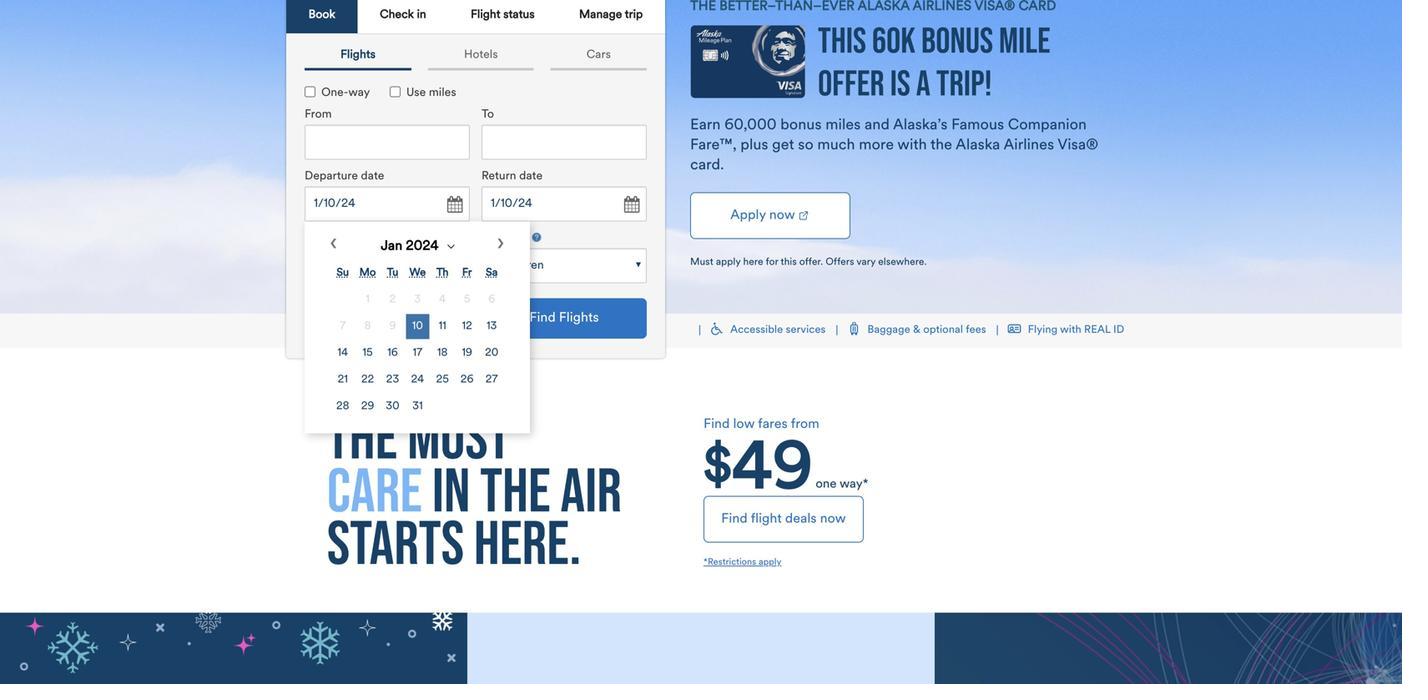 Task type: locate. For each thing, give the bounding box(es) containing it.
flight status link
[[449, 0, 557, 34]]

0 horizontal spatial |
[[699, 326, 701, 337]]

hotels link
[[428, 43, 534, 70]]

adults
[[305, 232, 339, 244]]

miles inside earn 60,000 bonus miles and alaska's famous companion fare™, plus get so much more with the alaska airlines visa® card.
[[826, 118, 861, 133]]

8 cell
[[356, 314, 380, 339]]

1 horizontal spatial use
[[407, 87, 426, 99]]

1 date from the left
[[361, 171, 384, 182]]

29
[[361, 401, 374, 412]]

20
[[485, 348, 499, 359]]

0 vertical spatial tab list
[[286, 0, 666, 34]]

27 cell
[[480, 368, 504, 393]]

28 cell
[[332, 394, 354, 420]]

discount
[[327, 318, 373, 330]]

miles up much
[[826, 118, 861, 133]]

49
[[732, 439, 813, 504]]

cars
[[587, 49, 611, 61]]

miles inside form
[[429, 87, 457, 99]]

alaska
[[858, 0, 910, 13]]

tab list containing book
[[286, 0, 666, 34]]

book link
[[286, 0, 358, 34]]

companion
[[305, 330, 364, 342]]

2
[[390, 294, 396, 306]]

18
[[437, 348, 448, 359]]

better–than–ever
[[720, 0, 855, 13]]

book
[[309, 9, 336, 21]]

one
[[816, 478, 837, 491]]

code
[[390, 330, 417, 342]]

6
[[489, 294, 495, 306]]

10
[[412, 321, 423, 332]]

manage trip link
[[557, 0, 666, 34]]

1 vertical spatial use
[[305, 318, 324, 330]]

flights
[[341, 49, 376, 61]]

su
[[337, 268, 349, 279]]

sa
[[486, 268, 498, 279]]

24
[[411, 374, 424, 386]]

1 horizontal spatial open datepicker image
[[620, 193, 643, 217]]

grid
[[330, 259, 505, 421]]

way
[[349, 87, 370, 99]]

apply
[[716, 257, 741, 268]]

0 horizontal spatial use
[[305, 318, 324, 330]]

alaska
[[956, 138, 1001, 153]]

from
[[791, 418, 820, 432]]

earn
[[691, 118, 721, 133]]

date for departure date
[[361, 171, 384, 182]]

row containing 1
[[332, 288, 504, 313]]

31 cell
[[406, 394, 430, 420]]

1 horizontal spatial |
[[836, 326, 839, 337]]

From text field
[[305, 125, 470, 160]]

row
[[332, 288, 504, 313], [332, 314, 504, 339], [332, 341, 504, 366], [332, 368, 504, 393], [332, 394, 504, 420]]

open datepicker image
[[443, 193, 466, 217], [620, 193, 643, 217]]

tab list
[[286, 0, 666, 34], [296, 43, 655, 70]]

0 horizontal spatial miles
[[429, 87, 457, 99]]

Departure date text field
[[305, 187, 470, 222]]

None checkbox
[[305, 86, 316, 97]]

low
[[734, 418, 755, 432]]

22 cell
[[356, 368, 380, 393]]

we
[[410, 268, 426, 279]]

date for return date
[[519, 171, 543, 182]]

tab list up hotels
[[286, 0, 666, 34]]

1 cell
[[356, 288, 380, 313]]

date up departure date text field
[[361, 171, 384, 182]]

60,000
[[725, 118, 777, 133]]

alaska airlines credit card. image
[[691, 25, 806, 107]]

1 row from the top
[[332, 288, 504, 313]]

offers
[[826, 257, 855, 268]]

4 row from the top
[[332, 368, 504, 393]]

15 cell
[[356, 341, 380, 366]]

17 cell
[[406, 341, 430, 366]]

form
[[292, 66, 653, 434]]

27
[[486, 374, 498, 386]]

airlines
[[913, 0, 972, 13]]

None checkbox
[[390, 86, 401, 97]]

2 | from the left
[[836, 326, 839, 337]]

4 cell
[[431, 288, 454, 313]]

30 cell
[[381, 394, 404, 420]]

7
[[340, 321, 346, 332]]

2 cell
[[381, 288, 404, 313]]

23
[[386, 374, 399, 386]]

this 60k bonus mile offer is a trip. image
[[818, 26, 1050, 96]]

1 open datepicker image from the left
[[443, 193, 466, 217]]

0 children
[[491, 260, 544, 272]]

all search options link
[[305, 298, 399, 310]]

plus
[[741, 138, 769, 153]]

flight status
[[471, 9, 535, 21]]

11 cell
[[431, 314, 454, 339]]

19
[[462, 348, 473, 359]]

fr
[[462, 268, 472, 279]]

1 horizontal spatial miles
[[826, 118, 861, 133]]

4
[[439, 294, 446, 306]]

21 cell
[[332, 368, 354, 393]]

12
[[462, 321, 472, 332]]

0 horizontal spatial date
[[361, 171, 384, 182]]

return date
[[482, 171, 543, 182]]

5 row from the top
[[332, 394, 504, 420]]

card
[[1019, 0, 1057, 13]]

› button
[[497, 232, 505, 259]]

49 one way*
[[732, 439, 869, 504]]

2 horizontal spatial |
[[997, 326, 999, 337]]

Return date text field
[[482, 187, 647, 222]]

1 vertical spatial tab list
[[296, 43, 655, 70]]

13 cell
[[480, 314, 504, 339]]

|
[[699, 326, 701, 337], [836, 326, 839, 337], [997, 326, 999, 337]]

cars link
[[551, 43, 647, 70]]

form containing ‹
[[292, 66, 653, 434]]

2 row from the top
[[332, 314, 504, 339]]

miles down hotels link
[[429, 87, 457, 99]]

5
[[464, 294, 471, 306]]

use right way
[[407, 87, 426, 99]]

alaska airlines logo with lyft logo image
[[121, 636, 347, 685]]

1 | from the left
[[699, 326, 701, 337]]

0 horizontal spatial open datepicker image
[[443, 193, 466, 217]]

use down all
[[305, 318, 324, 330]]

1
[[366, 294, 370, 306]]

7 cell
[[332, 314, 354, 339]]

20 cell
[[480, 341, 504, 366]]

date right the return
[[519, 171, 543, 182]]

all
[[305, 298, 319, 310]]

28
[[336, 401, 349, 412]]

3 row from the top
[[332, 341, 504, 366]]

check in link
[[358, 0, 449, 34]]

2 date from the left
[[519, 171, 543, 182]]

must apply here for this offer. offers vary elsewhere.
[[691, 257, 927, 268]]

0 vertical spatial miles
[[429, 87, 457, 99]]

tab list down flight
[[296, 43, 655, 70]]

3 cell
[[406, 288, 430, 313]]

must
[[691, 257, 714, 268]]

elsewhere.
[[879, 257, 927, 268]]

in
[[417, 9, 427, 21]]

26
[[461, 374, 474, 386]]

fares
[[758, 418, 788, 432]]

1 vertical spatial miles
[[826, 118, 861, 133]]

famous
[[952, 118, 1005, 133]]

row containing 21
[[332, 368, 504, 393]]

13
[[487, 321, 497, 332]]

1 horizontal spatial date
[[519, 171, 543, 182]]

›
[[497, 232, 505, 257]]



Task type: vqa. For each thing, say whether or not it's contained in the screenshot.


Task type: describe. For each thing, give the bounding box(es) containing it.
visa®
[[1058, 138, 1099, 153]]

one-way
[[321, 87, 370, 99]]

30
[[386, 401, 400, 412]]

3 | from the left
[[997, 326, 999, 337]]

here
[[744, 257, 764, 268]]

22
[[361, 374, 374, 386]]

14
[[338, 348, 348, 359]]

more
[[859, 138, 894, 153]]

24 cell
[[406, 368, 430, 393]]

29 cell
[[356, 394, 380, 420]]

airlines
[[1004, 138, 1055, 153]]

alaska's
[[893, 118, 948, 133]]

use inside all search options use discount or companion fare code
[[305, 318, 324, 330]]

the most care in the air starts here. element
[[286, 415, 662, 565]]

options
[[360, 298, 399, 310]]

children element
[[482, 248, 647, 283]]

status
[[504, 9, 535, 21]]

16
[[388, 348, 398, 359]]

19 cell
[[456, 341, 479, 366]]

offer.
[[800, 257, 823, 268]]

3
[[415, 294, 421, 306]]

grid containing su
[[330, 259, 505, 421]]

so
[[798, 138, 814, 153]]

fare
[[366, 330, 387, 342]]

departure date
[[305, 171, 384, 182]]

flights link
[[305, 43, 412, 70]]

visa®
[[975, 0, 1016, 13]]

and
[[865, 118, 890, 133]]

children
[[482, 232, 530, 244]]

To text field
[[482, 125, 647, 160]]

8
[[365, 321, 371, 332]]

26 cell
[[456, 368, 479, 393]]

children
[[502, 260, 544, 272]]

15
[[363, 348, 373, 359]]

with
[[898, 138, 927, 153]]

25 cell
[[431, 368, 454, 393]]

check in
[[380, 9, 427, 21]]

earn 60,000 bonus miles and alaska's famous companion fare™, plus get so much more with the alaska airlines visa® card.
[[691, 118, 1099, 173]]

25
[[436, 374, 449, 386]]

11
[[439, 321, 447, 332]]

2 open datepicker image from the left
[[620, 193, 643, 217]]

return
[[482, 171, 517, 182]]

one-
[[321, 87, 349, 99]]

to
[[482, 109, 494, 121]]

way*
[[840, 478, 869, 491]]

tab list containing flights
[[296, 43, 655, 70]]

for
[[766, 257, 779, 268]]

the
[[691, 0, 716, 13]]

use miles
[[407, 87, 457, 99]]

bonus
[[781, 118, 822, 133]]

16 cell
[[381, 341, 404, 366]]

5 cell
[[456, 288, 479, 313]]

row containing 7
[[332, 314, 504, 339]]

12 cell
[[456, 314, 479, 339]]

manage trip
[[579, 9, 643, 21]]

search
[[322, 298, 357, 310]]

much
[[818, 138, 856, 153]]

companion
[[1008, 118, 1087, 133]]

this
[[781, 257, 797, 268]]

row containing 14
[[332, 341, 504, 366]]

mo
[[360, 268, 376, 279]]

vary
[[857, 257, 876, 268]]

or
[[376, 318, 387, 330]]

23 cell
[[381, 368, 404, 393]]

all search options use discount or companion fare code
[[305, 298, 417, 342]]

9 cell
[[381, 314, 404, 339]]

row containing 28
[[332, 394, 504, 420]]

find low fares from
[[704, 418, 820, 432]]

21
[[338, 374, 348, 386]]

17
[[413, 348, 423, 359]]

hotels
[[464, 49, 498, 61]]

none checkbox inside form
[[305, 86, 316, 97]]

from
[[305, 109, 332, 121]]

get
[[773, 138, 795, 153]]

the better–than–ever alaska airlines visa® card
[[691, 0, 1057, 13]]

18 cell
[[431, 341, 454, 366]]

9
[[389, 321, 396, 332]]

fare™,
[[691, 138, 737, 153]]

manage
[[579, 9, 622, 21]]

trip
[[625, 9, 643, 21]]

14 cell
[[332, 341, 354, 366]]

this 60k bonus mile offer is a trip. element
[[0, 0, 1403, 314]]

departure
[[305, 171, 358, 182]]

th
[[437, 268, 449, 279]]

6 cell
[[480, 288, 504, 313]]

0
[[491, 260, 499, 272]]

0 vertical spatial use
[[407, 87, 426, 99]]

10 cell
[[406, 314, 430, 339]]

link to external site. image
[[797, 209, 811, 222]]

find
[[704, 418, 730, 432]]



